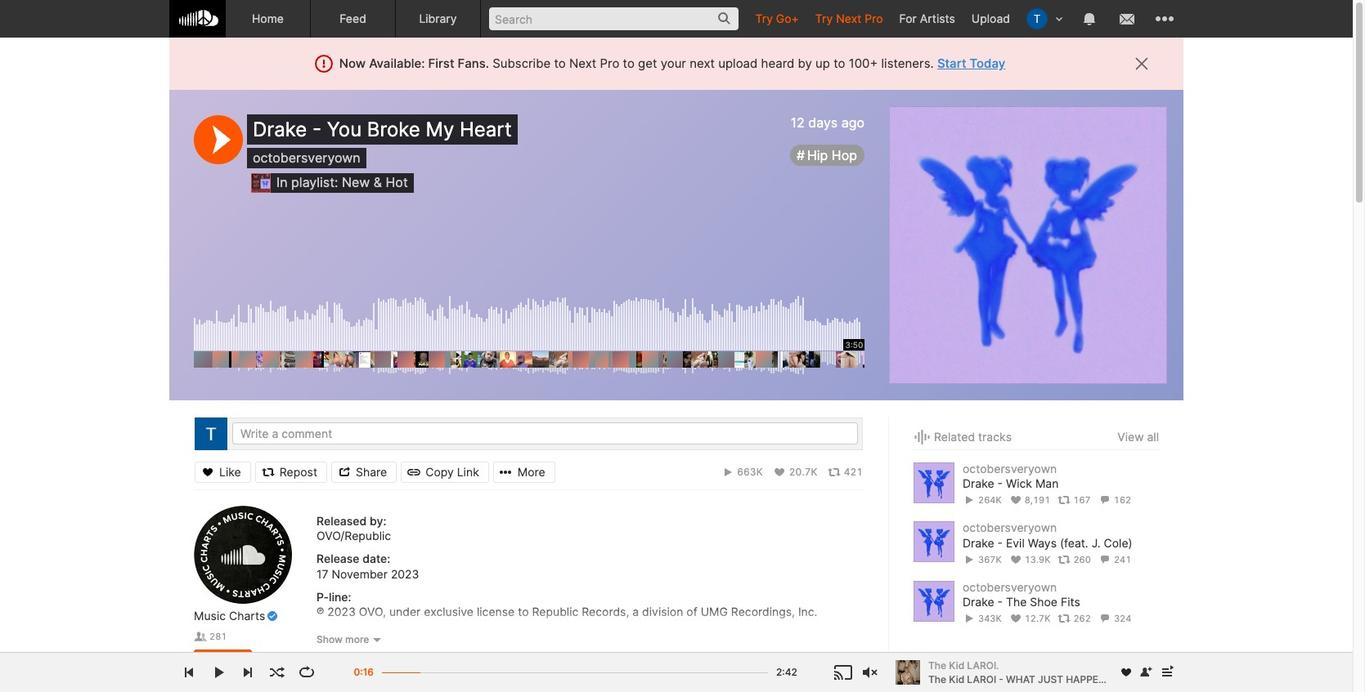 Task type: locate. For each thing, give the bounding box(es) containing it.
pro
[[865, 11, 883, 25], [600, 56, 619, 71]]

view for tracks
[[1117, 430, 1144, 444]]

in albums
[[934, 654, 986, 668]]

100+
[[849, 56, 878, 71]]

1 horizontal spatial in
[[934, 654, 944, 668]]

2 view from the top
[[1117, 654, 1144, 667]]

0 vertical spatial by:
[[370, 514, 386, 528]]

octobersveryown link for octobersveryown drake - wick man
[[963, 462, 1057, 476]]

progress bar
[[382, 665, 768, 692]]

1 vertical spatial tara schultz's avatar element
[[195, 418, 227, 451]]

1 vertical spatial kid
[[949, 674, 964, 686]]

0 horizontal spatial try
[[755, 11, 773, 25]]

drake up 343k
[[963, 595, 994, 609]]

574 comments
[[336, 671, 416, 685]]

1 horizontal spatial 2023
[[391, 567, 419, 581]]

octobersveryown for octobersveryown drake - wick man
[[963, 462, 1057, 476]]

related tracks
[[934, 430, 1012, 444]]

to right subscribe
[[554, 56, 566, 71]]

music charts link
[[194, 609, 265, 624]]

drake for octobersveryown drake - evil ways (feat. j. cole)
[[963, 536, 994, 550]]

162
[[1114, 495, 1131, 507]]

next up '100+'
[[836, 11, 862, 25]]

you
[[327, 118, 362, 141]]

share
[[356, 465, 387, 479]]

what
[[1006, 674, 1035, 686]]

drake inside octobersveryown drake - evil ways (feat. j. cole)
[[963, 536, 994, 550]]

tara schultz's avatar element right upload
[[1026, 8, 1048, 29]]

copy link
[[425, 465, 479, 479]]

november
[[332, 567, 388, 581]]

octobersveryown up playlist:
[[253, 150, 360, 166]]

1 horizontal spatial next
[[836, 11, 862, 25]]

to left get
[[623, 56, 635, 71]]

available:
[[369, 56, 425, 71]]

pro left get
[[600, 56, 619, 71]]

- left wick
[[997, 477, 1003, 491]]

8,191
[[1025, 495, 1050, 507]]

evil
[[1006, 536, 1025, 550]]

view all up the 162
[[1117, 430, 1159, 444]]

line:
[[329, 590, 351, 604]]

2 all from the top
[[1147, 654, 1159, 667]]

0 horizontal spatial next
[[569, 56, 597, 71]]

track stats element for octobersveryown drake - the shoe fits
[[963, 610, 1159, 628]]

0 vertical spatial tara schultz's avatar element
[[1026, 8, 1048, 29]]

repost button
[[255, 462, 327, 483]]

- left you at top left
[[312, 118, 321, 141]]

try left go+
[[755, 11, 773, 25]]

by
[[798, 56, 812, 71]]

2 view all from the top
[[1117, 654, 1159, 667]]

1 vertical spatial in
[[934, 654, 944, 668]]

octobersveryown link up drake - wick man 'link'
[[963, 462, 1057, 476]]

drake up new & hot element
[[253, 118, 307, 141]]

drake inside octobersveryown drake - wick man
[[963, 477, 994, 491]]

drake up 367k
[[963, 536, 994, 550]]

for artists link
[[891, 0, 963, 37]]

date:
[[363, 552, 390, 566]]

feed
[[340, 11, 366, 25]]

by: right 'sorted'
[[782, 670, 798, 684]]

days
[[808, 115, 838, 131]]

like button
[[195, 462, 251, 483]]

0 vertical spatial the
[[1006, 595, 1027, 609]]

today
[[970, 56, 1005, 71]]

in right set image
[[934, 654, 944, 668]]

12.7k link
[[1009, 614, 1050, 625]]

released by: ovo/republic
[[317, 514, 391, 543]]

view up the 162
[[1117, 430, 1144, 444]]

octobersveryown for octobersveryown drake - evil ways (feat. j. cole)
[[963, 521, 1057, 535]]

in playlist: new & hot
[[276, 174, 408, 190]]

0 horizontal spatial by:
[[370, 514, 386, 528]]

- inside the 'the kid laroi. the kid laroi - what just happened'
[[999, 674, 1003, 686]]

by: up "ovo/republic"
[[370, 514, 386, 528]]

octobersveryown link for octobersveryown drake - evil ways (feat. j. cole)
[[963, 521, 1057, 535]]

shoe
[[1030, 595, 1058, 609]]

tara schultz's avatar element
[[1026, 8, 1048, 29], [195, 418, 227, 451]]

1 all from the top
[[1147, 430, 1159, 444]]

574
[[336, 671, 356, 685]]

the
[[1006, 595, 1027, 609], [928, 660, 946, 672], [928, 674, 946, 686]]

2023 down line:
[[327, 605, 356, 619]]

sorted by: newest
[[742, 670, 842, 684]]

view all down 324
[[1117, 654, 1159, 667]]

show more
[[317, 634, 369, 646]]

start today link
[[937, 56, 1005, 71]]

- for octobersveryown drake - evil ways (feat. j. cole)
[[997, 536, 1003, 550]]

in for in playlist: new & hot
[[276, 174, 288, 190]]

2 vertical spatial the
[[928, 674, 946, 686]]

music charts's avatar element
[[194, 506, 292, 604]]

in right new & hot element
[[276, 174, 288, 190]]

track stats element containing 367k
[[963, 551, 1159, 569]]

1 vertical spatial 2023
[[327, 605, 356, 619]]

octobersveryown drake - the shoe fits
[[963, 581, 1080, 609]]

octobersveryown up evil
[[963, 521, 1057, 535]]

all for in albums
[[1147, 654, 1159, 667]]

- up 343k
[[997, 595, 1003, 609]]

- for octobersveryown drake - the shoe fits
[[997, 595, 1003, 609]]

drake - you broke my heart octobersveryown
[[253, 118, 512, 166]]

in for in albums
[[934, 654, 944, 668]]

0 vertical spatial view all
[[1117, 430, 1159, 444]]

drake - the shoe fits link
[[963, 595, 1080, 610]]

drake for octobersveryown drake - wick man
[[963, 477, 994, 491]]

kid left laroi.
[[949, 660, 964, 672]]

- inside octobersveryown drake - evil ways (feat. j. cole)
[[997, 536, 1003, 550]]

track stats element
[[555, 462, 863, 483], [963, 492, 1159, 510], [963, 551, 1159, 569], [963, 610, 1159, 628]]

1 horizontal spatial by:
[[782, 670, 798, 684]]

20.7k link
[[773, 466, 817, 479]]

0 vertical spatial all
[[1147, 430, 1159, 444]]

1 vertical spatial view all
[[1117, 654, 1159, 667]]

octobersveryown inside octobersveryown drake - the shoe fits
[[963, 581, 1057, 594]]

library link
[[396, 0, 481, 38]]

ovo,
[[359, 605, 386, 619]]

octobersveryown link up drake - the shoe fits link
[[963, 581, 1057, 594]]

octobersveryown up drake - wick man 'link'
[[963, 462, 1057, 476]]

1 try from the left
[[755, 11, 773, 25]]

view left "next up" icon
[[1117, 654, 1144, 667]]

the inside octobersveryown drake - the shoe fits
[[1006, 595, 1027, 609]]

drake
[[253, 118, 307, 141], [963, 477, 994, 491], [963, 536, 994, 550], [963, 595, 994, 609]]

like
[[219, 465, 241, 479]]

upload
[[718, 56, 758, 71]]

artists
[[920, 11, 955, 25]]

kid down in albums
[[949, 674, 964, 686]]

1 vertical spatial view
[[1117, 654, 1144, 667]]

now available: first fans. subscribe to next pro to get your next upload heard by up to 100+ listeners. start today
[[339, 56, 1005, 71]]

ago
[[841, 115, 865, 131]]

repost
[[279, 465, 317, 479]]

1 view all from the top
[[1117, 430, 1159, 444]]

track stats element containing 343k
[[963, 610, 1159, 628]]

421
[[844, 466, 863, 478]]

to right license
[[518, 605, 529, 619]]

octobersveryown up drake - the shoe fits link
[[963, 581, 1057, 594]]

track stats element containing 264k
[[963, 492, 1159, 510]]

to
[[554, 56, 566, 71], [623, 56, 635, 71], [834, 56, 845, 71], [518, 605, 529, 619]]

None search field
[[481, 0, 747, 37]]

track stats element containing 663k
[[555, 462, 863, 483]]

pro left for
[[865, 11, 883, 25]]

more
[[518, 465, 545, 479]]

octobersveryown inside octobersveryown drake - evil ways (feat. j. cole)
[[963, 521, 1057, 535]]

0 vertical spatial view
[[1117, 430, 1144, 444]]

octobersveryown inside octobersveryown drake - wick man
[[963, 462, 1057, 476]]

wick
[[1006, 477, 1032, 491]]

0 vertical spatial kid
[[949, 660, 964, 672]]

under
[[389, 605, 421, 619]]

p-
[[317, 590, 329, 604]]

octobersveryown drake - wick man
[[963, 462, 1059, 491]]

drake up the 264k
[[963, 477, 994, 491]]

kid
[[949, 660, 964, 672], [949, 674, 964, 686]]

2 try from the left
[[815, 11, 833, 25]]

1 vertical spatial next
[[569, 56, 597, 71]]

by: inside released by: ovo/republic
[[370, 514, 386, 528]]

367k
[[978, 554, 1002, 566]]

in
[[276, 174, 288, 190], [934, 654, 944, 668]]

1 horizontal spatial pro
[[865, 11, 883, 25]]

324 link
[[1098, 614, 1131, 625]]

license
[[477, 605, 515, 619]]

12 days ago
[[791, 115, 865, 131]]

hip
[[807, 148, 828, 164]]

octobersveryown link up evil
[[963, 521, 1057, 535]]

1 vertical spatial pro
[[600, 56, 619, 71]]

0 horizontal spatial 2023
[[327, 605, 356, 619]]

related
[[934, 430, 975, 444]]

playlist:
[[291, 174, 338, 190]]

tara schultz's avatar element up the like button
[[195, 418, 227, 451]]

for artists
[[899, 11, 955, 25]]

- inside octobersveryown drake - the shoe fits
[[997, 595, 1003, 609]]

next
[[836, 11, 862, 25], [569, 56, 597, 71]]

octobersveryown link for octobersveryown drake - the shoe fits
[[963, 581, 1057, 594]]

view all for related tracks
[[1117, 430, 1159, 444]]

- right laroi at the right bottom of the page
[[999, 674, 1003, 686]]

the for shoe
[[1006, 595, 1027, 609]]

0 vertical spatial pro
[[865, 11, 883, 25]]

2023
[[391, 567, 419, 581], [327, 605, 356, 619]]

Search search field
[[489, 7, 739, 30]]

0 vertical spatial 2023
[[391, 567, 419, 581]]

1 view from the top
[[1117, 430, 1144, 444]]

1 vertical spatial all
[[1147, 654, 1159, 667]]

listeners.
[[881, 56, 934, 71]]

try for try next pro
[[815, 11, 833, 25]]

inc.
[[798, 605, 817, 619]]

try right go+
[[815, 11, 833, 25]]

octobersveryown inside drake - you broke my heart octobersveryown
[[253, 150, 360, 166]]

go+
[[776, 11, 799, 25]]

2023 inside p-line: ℗ 2023 ovo, under exclusive license to republic records, a division of umg recordings, inc.
[[327, 605, 356, 619]]

copy link button
[[401, 462, 489, 483]]

octobersveryown
[[253, 150, 360, 166], [963, 462, 1057, 476], [963, 521, 1057, 535], [963, 581, 1057, 594]]

next down search search field
[[569, 56, 597, 71]]

copy
[[425, 465, 454, 479]]

drake inside drake - you broke my heart octobersveryown
[[253, 118, 307, 141]]

first
[[428, 56, 454, 71]]

octobersveryown drake - evil ways (feat. j. cole)
[[963, 521, 1133, 550]]

- left evil
[[997, 536, 1003, 550]]

drake inside octobersveryown drake - the shoe fits
[[963, 595, 994, 609]]

0 horizontal spatial in
[[276, 174, 288, 190]]

Write a comment text field
[[232, 423, 858, 445]]

1 horizontal spatial try
[[815, 11, 833, 25]]

octobersveryown link
[[253, 150, 360, 166], [963, 462, 1057, 476], [963, 521, 1057, 535], [963, 581, 1057, 594]]

2023 up under
[[391, 567, 419, 581]]

1 vertical spatial by:
[[782, 670, 798, 684]]

0 vertical spatial in
[[276, 174, 288, 190]]

- inside octobersveryown drake - wick man
[[997, 477, 1003, 491]]



Task type: describe. For each thing, give the bounding box(es) containing it.
281
[[209, 632, 227, 643]]

to right up
[[834, 56, 845, 71]]

0 horizontal spatial tara schultz's avatar element
[[195, 418, 227, 451]]

167 link
[[1058, 495, 1091, 507]]

1 horizontal spatial tara schultz's avatar element
[[1026, 8, 1048, 29]]

subscribe
[[493, 56, 551, 71]]

drake - wick man element
[[914, 463, 955, 504]]

now
[[339, 56, 366, 71]]

recordings,
[[731, 605, 795, 619]]

charts
[[229, 609, 265, 623]]

drake - the shoe fits element
[[914, 581, 955, 622]]

track stats element for octobersveryown drake - evil ways (feat. j. cole)
[[963, 551, 1159, 569]]

℗
[[317, 605, 324, 619]]

0 horizontal spatial pro
[[600, 56, 619, 71]]

octobersveryown for octobersveryown drake - the shoe fits
[[963, 581, 1057, 594]]

281 link
[[194, 632, 227, 643]]

more button
[[493, 462, 555, 483]]

1 kid from the top
[[949, 660, 964, 672]]

show
[[317, 634, 343, 646]]

home
[[252, 11, 284, 25]]

new & hot element
[[251, 173, 271, 193]]

heart
[[460, 118, 512, 141]]

view for albums
[[1117, 654, 1144, 667]]

track stats element for octobersveryown drake - wick man
[[963, 492, 1159, 510]]

drake - evil ways (feat. j. cole) element
[[914, 522, 955, 563]]

1 vertical spatial the
[[928, 660, 946, 672]]

show more link
[[317, 634, 864, 648]]

the kid laroi. link
[[928, 659, 1111, 673]]

for all the dogs scary hours edition element
[[914, 686, 955, 693]]

j.
[[1092, 536, 1101, 550]]

of
[[686, 605, 697, 619]]

view all for in albums
[[1117, 654, 1159, 667]]

ways
[[1028, 536, 1057, 550]]

12
[[791, 115, 805, 131]]

drake for octobersveryown drake - the shoe fits
[[963, 595, 994, 609]]

421 link
[[828, 466, 863, 479]]

feed link
[[311, 0, 396, 38]]

happened
[[1066, 674, 1119, 686]]

republic
[[532, 605, 579, 619]]

2:42
[[776, 667, 797, 679]]

sorted
[[742, 670, 778, 684]]

comments
[[360, 671, 416, 685]]

music charts
[[194, 609, 265, 623]]

music
[[194, 609, 226, 623]]

hot
[[386, 174, 408, 190]]

umg
[[701, 605, 728, 619]]

upload link
[[963, 0, 1018, 37]]

all for related tracks
[[1147, 430, 1159, 444]]

the for kid
[[928, 674, 946, 686]]

13.9k link
[[1009, 554, 1050, 566]]

just
[[1038, 674, 1063, 686]]

try for try go+
[[755, 11, 773, 25]]

released
[[317, 514, 367, 528]]

0 vertical spatial next
[[836, 11, 862, 25]]

262
[[1073, 614, 1091, 625]]

library
[[419, 11, 457, 25]]

260
[[1073, 554, 1091, 566]]

fans.
[[458, 56, 489, 71]]

cole)
[[1104, 536, 1133, 550]]

fits
[[1061, 595, 1080, 609]]

to inside p-line: ℗ 2023 ovo, under exclusive license to republic records, a division of umg recordings, inc.
[[518, 605, 529, 619]]

162 link
[[1098, 495, 1131, 507]]

try go+
[[755, 11, 799, 25]]

(feat.
[[1060, 536, 1088, 550]]

try next pro
[[815, 11, 883, 25]]

hop
[[832, 148, 857, 164]]

241 link
[[1098, 554, 1131, 566]]

p-line: ℗ 2023 ovo, under exclusive license to republic records, a division of umg recordings, inc.
[[317, 590, 817, 619]]

share button
[[331, 462, 397, 483]]

set image
[[914, 651, 931, 671]]

home link
[[226, 0, 311, 38]]

exclusive
[[424, 605, 474, 619]]

heard
[[761, 56, 794, 71]]

albums
[[947, 654, 986, 668]]

8,191 link
[[1009, 495, 1050, 507]]

records,
[[582, 605, 629, 619]]

2 kid from the top
[[949, 674, 964, 686]]

- for octobersveryown drake - wick man
[[997, 477, 1003, 491]]

man
[[1035, 477, 1059, 491]]

next up image
[[1157, 663, 1177, 683]]

drake - wick man link
[[963, 477, 1059, 492]]

drake - you broke my heart element
[[889, 106, 1167, 384]]

663k
[[737, 466, 763, 478]]

up
[[816, 56, 830, 71]]

laroi
[[967, 674, 996, 686]]

- inside drake - you broke my heart octobersveryown
[[312, 118, 321, 141]]

2023 inside 'release date: 17 november 2023'
[[391, 567, 419, 581]]

0:16
[[354, 667, 374, 679]]

release date: 17 november 2023
[[317, 552, 419, 581]]

release
[[317, 552, 360, 566]]

try next pro link
[[807, 0, 891, 37]]

260 link
[[1058, 554, 1091, 566]]

laroi.
[[967, 660, 999, 672]]

sound image
[[914, 428, 931, 447]]

the kid laroi - what just happened element
[[896, 661, 920, 685]]

my
[[426, 118, 454, 141]]

hip hop
[[807, 148, 857, 164]]

by: for sorted
[[782, 670, 798, 684]]

comment image
[[317, 668, 334, 686]]

octobersveryown link up playlist:
[[253, 150, 360, 166]]

241
[[1114, 554, 1131, 566]]

start
[[937, 56, 966, 71]]

more
[[345, 634, 369, 646]]

a
[[632, 605, 639, 619]]

by: for released
[[370, 514, 386, 528]]

drake - evil ways (feat. j. cole) link
[[963, 536, 1133, 551]]

17
[[317, 567, 328, 581]]

13.9k
[[1025, 554, 1050, 566]]

try go+ link
[[747, 0, 807, 37]]



Task type: vqa. For each thing, say whether or not it's contained in the screenshot.
first 0 from the top of the page
no



